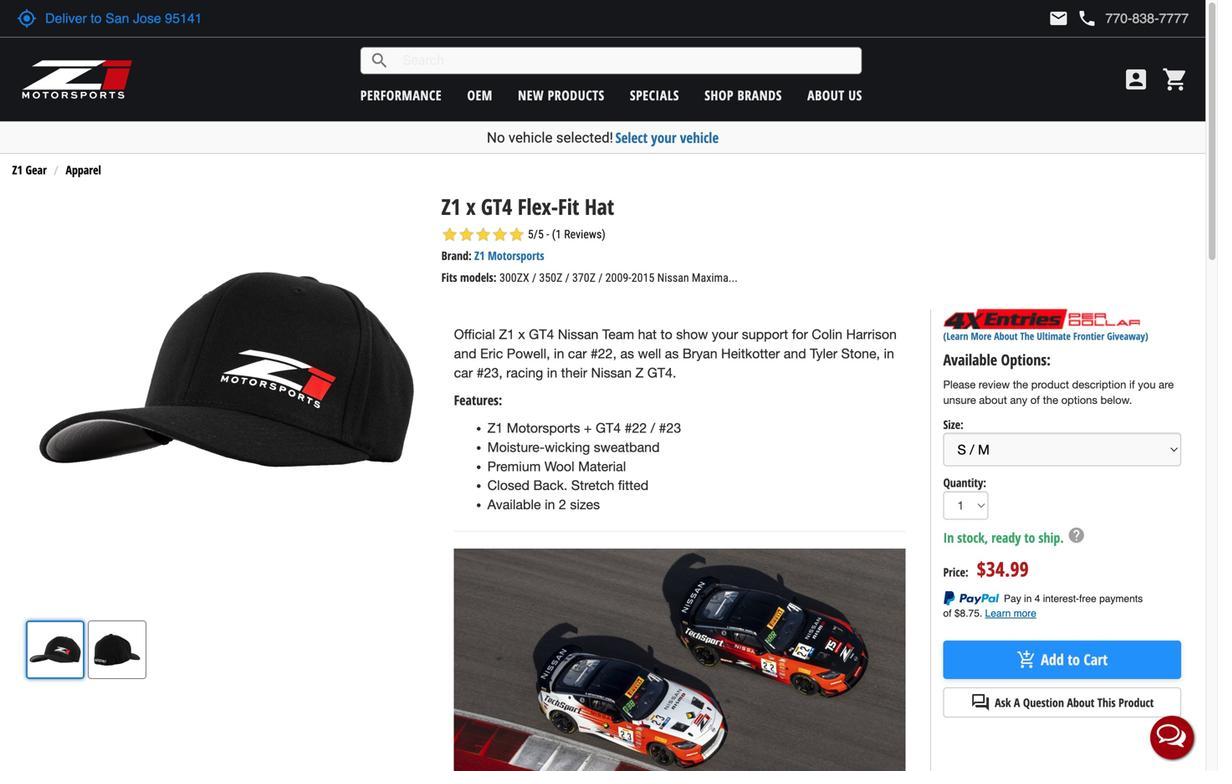 Task type: vqa. For each thing, say whether or not it's contained in the screenshot.
the top 838-
no



Task type: describe. For each thing, give the bounding box(es) containing it.
stock,
[[957, 529, 988, 547]]

to inside the in stock, ready to ship. help
[[1024, 529, 1035, 547]]

gt4 for x
[[481, 192, 512, 221]]

for
[[792, 327, 808, 342]]

price: $34.99
[[943, 555, 1029, 583]]

phone link
[[1077, 8, 1189, 28]]

gt4.
[[647, 365, 676, 381]]

mail link
[[1049, 8, 1069, 28]]

gt4 for motorsports +
[[596, 421, 621, 436]]

sweatband
[[594, 440, 660, 455]]

selected!
[[556, 129, 613, 146]]

racing
[[506, 365, 543, 381]]

5/5 -
[[528, 228, 549, 241]]

my_location
[[17, 8, 37, 28]]

if
[[1129, 378, 1135, 391]]

add
[[1041, 650, 1064, 670]]

0 vertical spatial car
[[568, 346, 587, 361]]

of
[[1031, 394, 1040, 407]]

Search search field
[[390, 48, 862, 74]]

in stock, ready to ship. help
[[943, 526, 1086, 547]]

z
[[636, 365, 644, 381]]

2 as from the left
[[665, 346, 679, 361]]

ready
[[992, 529, 1021, 547]]

moisture-
[[487, 440, 545, 455]]

us
[[849, 86, 862, 104]]

1 as from the left
[[620, 346, 634, 361]]

/ right '370z' on the top of the page
[[598, 271, 603, 285]]

3 star from the left
[[475, 226, 492, 243]]

shop brands
[[705, 86, 782, 104]]

2 vertical spatial nissan
[[591, 365, 632, 381]]

motorsports
[[488, 248, 544, 264]]

select your vehicle link
[[615, 128, 719, 147]]

fit
[[558, 192, 579, 221]]

flex-
[[518, 192, 558, 221]]

about us link
[[807, 86, 862, 104]]

mail phone
[[1049, 8, 1097, 28]]

search
[[370, 51, 390, 71]]

mail
[[1049, 8, 1069, 28]]

frontier
[[1073, 329, 1105, 343]]

new products
[[518, 86, 605, 104]]

oem
[[467, 86, 493, 104]]

#23,
[[477, 365, 503, 381]]

more
[[971, 329, 992, 343]]

2015
[[632, 271, 655, 285]]

review
[[979, 378, 1010, 391]]

brand:
[[441, 248, 472, 264]]

vehicle inside the no vehicle selected! select your vehicle
[[509, 129, 553, 146]]

material
[[578, 459, 626, 474]]

0 horizontal spatial about
[[807, 86, 845, 104]]

bryan
[[683, 346, 718, 361]]

phone
[[1077, 8, 1097, 28]]

ask
[[995, 695, 1011, 711]]

support
[[742, 327, 788, 342]]

question_answer ask a question about this product
[[971, 693, 1154, 713]]

in inside z1 motorsports + gt4 #22 / #23 moisture-wicking sweatband premium wool material closed back. stretch fitted available in 2 sizes
[[545, 497, 555, 512]]

about inside (learn more about the ultimate frontier giveaway) available options: please review the product description if you are unsure about any of the options below.
[[994, 329, 1018, 343]]

heitkotter
[[721, 346, 780, 361]]

account_box
[[1123, 66, 1150, 93]]

options
[[1061, 394, 1098, 407]]

show
[[676, 327, 708, 342]]

question
[[1023, 695, 1064, 711]]

stretch
[[571, 478, 614, 493]]

z1 for gear
[[12, 162, 23, 178]]

gear
[[26, 162, 47, 178]]

300zx
[[499, 271, 529, 285]]

account_box link
[[1119, 66, 1154, 93]]

2 and from the left
[[784, 346, 806, 361]]

z1 x gt4 flex-fit hat star star star star star 5/5 - (1 reviews) brand: z1 motorsports fits models: 300zx / 350z / 370z / 2009-2015 nissan maxima...
[[441, 192, 738, 285]]

any
[[1010, 394, 1028, 407]]

z1 for x
[[441, 192, 461, 221]]

z1 motorsports logo image
[[21, 59, 133, 100]]

stone,
[[841, 346, 880, 361]]

(learn more about the ultimate frontier giveaway) link
[[943, 329, 1148, 343]]

back.
[[533, 478, 568, 493]]

please
[[943, 378, 976, 391]]

#22
[[625, 421, 647, 436]]

performance
[[360, 86, 442, 104]]

shopping_cart
[[1162, 66, 1189, 93]]

z1 gear
[[12, 162, 47, 178]]

1 star from the left
[[441, 226, 458, 243]]

a
[[1014, 695, 1020, 711]]

no vehicle selected! select your vehicle
[[487, 128, 719, 147]]

apparel
[[66, 162, 101, 178]]

0 horizontal spatial your
[[651, 128, 677, 147]]

z1 motorsports + gt4 #22 / #23 moisture-wicking sweatband premium wool material closed back. stretch fitted available in 2 sizes
[[487, 421, 681, 512]]

select
[[615, 128, 648, 147]]

1 vertical spatial nissan
[[558, 327, 599, 342]]

well
[[638, 346, 661, 361]]

2 vertical spatial to
[[1068, 650, 1080, 670]]



Task type: locate. For each thing, give the bounding box(es) containing it.
1 horizontal spatial gt4
[[529, 327, 554, 342]]

and down official
[[454, 346, 477, 361]]

1 and from the left
[[454, 346, 477, 361]]

0 horizontal spatial to
[[661, 327, 673, 342]]

product
[[1031, 378, 1069, 391]]

car up the their
[[568, 346, 587, 361]]

vehicle down shop
[[680, 128, 719, 147]]

1 horizontal spatial vehicle
[[680, 128, 719, 147]]

the
[[1020, 329, 1034, 343]]

gt4 inside z1 motorsports + gt4 #22 / #23 moisture-wicking sweatband premium wool material closed back. stretch fitted available in 2 sizes
[[596, 421, 621, 436]]

available inside (learn more about the ultimate frontier giveaway) available options: please review the product description if you are unsure about any of the options below.
[[943, 350, 997, 370]]

2 vertical spatial gt4
[[596, 421, 621, 436]]

0 vertical spatial x
[[466, 192, 476, 221]]

giveaway)
[[1107, 329, 1148, 343]]

cart
[[1084, 650, 1108, 670]]

your right select
[[651, 128, 677, 147]]

1 vertical spatial x
[[518, 327, 525, 342]]

0 vertical spatial about
[[807, 86, 845, 104]]

z1 up moisture-
[[487, 421, 503, 436]]

fitted
[[618, 478, 649, 493]]

/ inside z1 motorsports + gt4 #22 / #23 moisture-wicking sweatband premium wool material closed back. stretch fitted available in 2 sizes
[[651, 421, 655, 436]]

premium
[[487, 459, 541, 474]]

this
[[1098, 695, 1116, 711]]

closed
[[487, 478, 530, 493]]

gt4 up sweatband
[[596, 421, 621, 436]]

z1 up models:
[[474, 248, 485, 264]]

options:
[[1001, 350, 1051, 370]]

1 horizontal spatial car
[[568, 346, 587, 361]]

car
[[568, 346, 587, 361], [454, 365, 473, 381]]

wool
[[545, 459, 575, 474]]

as up gt4.
[[665, 346, 679, 361]]

official z1 x gt4 nissan team hat to show your support for colin harrison and eric powell, in car #22, as well as bryan heitkotter and tyler stone, in car #23, racing in their nissan z gt4.
[[454, 327, 897, 381]]

features:
[[454, 391, 502, 409]]

vehicle right no at top
[[509, 129, 553, 146]]

0 horizontal spatial car
[[454, 365, 473, 381]]

and down for
[[784, 346, 806, 361]]

nissan right 2015
[[657, 271, 689, 285]]

product
[[1119, 695, 1154, 711]]

your up the bryan
[[712, 327, 738, 342]]

/ right 350z
[[565, 271, 570, 285]]

to right hat on the top right of page
[[661, 327, 673, 342]]

the
[[1013, 378, 1028, 391], [1043, 394, 1058, 407]]

shop brands link
[[705, 86, 782, 104]]

maxima...
[[692, 271, 738, 285]]

no
[[487, 129, 505, 146]]

(learn more about the ultimate frontier giveaway) available options: please review the product description if you are unsure about any of the options below.
[[943, 329, 1174, 407]]

unsure
[[943, 394, 976, 407]]

in down harrison
[[884, 346, 894, 361]]

question_answer
[[971, 693, 991, 713]]

in left 2 on the left of page
[[545, 497, 555, 512]]

0 vertical spatial gt4
[[481, 192, 512, 221]]

/ left 350z
[[532, 271, 536, 285]]

products
[[548, 86, 605, 104]]

z1 up brand:
[[441, 192, 461, 221]]

0 horizontal spatial as
[[620, 346, 634, 361]]

0 horizontal spatial the
[[1013, 378, 1028, 391]]

new
[[518, 86, 544, 104]]

z1 for motorsports +
[[487, 421, 503, 436]]

1 vertical spatial the
[[1043, 394, 1058, 407]]

#23
[[659, 421, 681, 436]]

their
[[561, 365, 587, 381]]

0 vertical spatial the
[[1013, 378, 1028, 391]]

hat
[[638, 327, 657, 342]]

0 horizontal spatial gt4
[[481, 192, 512, 221]]

the right of
[[1043, 394, 1058, 407]]

available down more
[[943, 350, 997, 370]]

tyler
[[810, 346, 838, 361]]

1 vertical spatial your
[[712, 327, 738, 342]]

x
[[466, 192, 476, 221], [518, 327, 525, 342]]

gt4 inside z1 x gt4 flex-fit hat star star star star star 5/5 - (1 reviews) brand: z1 motorsports fits models: 300zx / 350z / 370z / 2009-2015 nissan maxima...
[[481, 192, 512, 221]]

about left the the
[[994, 329, 1018, 343]]

specials
[[630, 86, 679, 104]]

/
[[532, 271, 536, 285], [565, 271, 570, 285], [598, 271, 603, 285], [651, 421, 655, 436]]

shop
[[705, 86, 734, 104]]

4 star from the left
[[492, 226, 508, 243]]

vehicle
[[680, 128, 719, 147], [509, 129, 553, 146]]

1 vertical spatial to
[[1024, 529, 1035, 547]]

available down closed
[[487, 497, 541, 512]]

you
[[1138, 378, 1156, 391]]

wicking
[[545, 440, 590, 455]]

#22,
[[591, 346, 617, 361]]

nissan down #22, on the top
[[591, 365, 632, 381]]

1 vertical spatial car
[[454, 365, 473, 381]]

1 vertical spatial gt4
[[529, 327, 554, 342]]

/ left #23 on the bottom right
[[651, 421, 655, 436]]

available
[[943, 350, 997, 370], [487, 497, 541, 512]]

add_shopping_cart
[[1017, 650, 1037, 670]]

gt4 inside official z1 x gt4 nissan team hat to show your support for colin harrison and eric powell, in car #22, as well as bryan heitkotter and tyler stone, in car #23, racing in their nissan z gt4.
[[529, 327, 554, 342]]

add_shopping_cart add to cart
[[1017, 650, 1108, 670]]

z1 inside z1 motorsports + gt4 #22 / #23 moisture-wicking sweatband premium wool material closed back. stretch fitted available in 2 sizes
[[487, 421, 503, 436]]

are
[[1159, 378, 1174, 391]]

0 vertical spatial your
[[651, 128, 677, 147]]

1 horizontal spatial to
[[1024, 529, 1035, 547]]

about us
[[807, 86, 862, 104]]

to right add
[[1068, 650, 1080, 670]]

in
[[943, 529, 954, 547]]

1 horizontal spatial x
[[518, 327, 525, 342]]

gt4 left flex-
[[481, 192, 512, 221]]

1 horizontal spatial your
[[712, 327, 738, 342]]

350z
[[539, 271, 563, 285]]

specials link
[[630, 86, 679, 104]]

official
[[454, 327, 495, 342]]

0 horizontal spatial and
[[454, 346, 477, 361]]

x inside official z1 x gt4 nissan team hat to show your support for colin harrison and eric powell, in car #22, as well as bryan heitkotter and tyler stone, in car #23, racing in their nissan z gt4.
[[518, 327, 525, 342]]

hat
[[585, 192, 614, 221]]

sizes
[[570, 497, 600, 512]]

size:
[[943, 417, 964, 433]]

performance link
[[360, 86, 442, 104]]

nissan inside z1 x gt4 flex-fit hat star star star star star 5/5 - (1 reviews) brand: z1 motorsports fits models: 300zx / 350z / 370z / 2009-2015 nissan maxima...
[[657, 271, 689, 285]]

team
[[602, 327, 634, 342]]

0 horizontal spatial vehicle
[[509, 129, 553, 146]]

2 star from the left
[[458, 226, 475, 243]]

2 horizontal spatial about
[[1067, 695, 1095, 711]]

nissan up #22, on the top
[[558, 327, 599, 342]]

in left the their
[[547, 365, 557, 381]]

quantity:
[[943, 475, 986, 491]]

1 horizontal spatial as
[[665, 346, 679, 361]]

models:
[[460, 269, 497, 285]]

to
[[661, 327, 673, 342], [1024, 529, 1035, 547], [1068, 650, 1080, 670]]

2 horizontal spatial to
[[1068, 650, 1080, 670]]

2 vertical spatial about
[[1067, 695, 1095, 711]]

shopping_cart link
[[1158, 66, 1189, 93]]

colin
[[812, 327, 843, 342]]

description
[[1072, 378, 1126, 391]]

1 vertical spatial available
[[487, 497, 541, 512]]

your inside official z1 x gt4 nissan team hat to show your support for colin harrison and eric powell, in car #22, as well as bryan heitkotter and tyler stone, in car #23, racing in their nissan z gt4.
[[712, 327, 738, 342]]

apparel link
[[66, 162, 101, 178]]

as down team
[[620, 346, 634, 361]]

motorsports +
[[507, 421, 592, 436]]

gt4 up powell,
[[529, 327, 554, 342]]

below.
[[1101, 394, 1132, 407]]

star
[[441, 226, 458, 243], [458, 226, 475, 243], [475, 226, 492, 243], [492, 226, 508, 243], [508, 226, 525, 243]]

about left this
[[1067, 695, 1095, 711]]

to inside official z1 x gt4 nissan team hat to show your support for colin harrison and eric powell, in car #22, as well as bryan heitkotter and tyler stone, in car #23, racing in their nissan z gt4.
[[661, 327, 673, 342]]

1 horizontal spatial about
[[994, 329, 1018, 343]]

1 horizontal spatial the
[[1043, 394, 1058, 407]]

ship.
[[1039, 529, 1064, 547]]

x up brand:
[[466, 192, 476, 221]]

5 star from the left
[[508, 226, 525, 243]]

1 vertical spatial about
[[994, 329, 1018, 343]]

price:
[[943, 564, 969, 580]]

the up any
[[1013, 378, 1028, 391]]

about left us in the right top of the page
[[807, 86, 845, 104]]

about
[[807, 86, 845, 104], [994, 329, 1018, 343], [1067, 695, 1095, 711]]

help
[[1067, 526, 1086, 545]]

to left ship.
[[1024, 529, 1035, 547]]

eric
[[480, 346, 503, 361]]

0 vertical spatial to
[[661, 327, 673, 342]]

available inside z1 motorsports + gt4 #22 / #23 moisture-wicking sweatband premium wool material closed back. stretch fitted available in 2 sizes
[[487, 497, 541, 512]]

about inside question_answer ask a question about this product
[[1067, 695, 1095, 711]]

2 horizontal spatial gt4
[[596, 421, 621, 436]]

z1 left the gear on the top left of page
[[12, 162, 23, 178]]

0 vertical spatial nissan
[[657, 271, 689, 285]]

brands
[[738, 86, 782, 104]]

x up powell,
[[518, 327, 525, 342]]

z1 up eric
[[499, 327, 515, 342]]

car left #23,
[[454, 365, 473, 381]]

in up the their
[[554, 346, 564, 361]]

ultimate
[[1037, 329, 1071, 343]]

1 horizontal spatial available
[[943, 350, 997, 370]]

0 horizontal spatial available
[[487, 497, 541, 512]]

370z
[[572, 271, 596, 285]]

0 vertical spatial available
[[943, 350, 997, 370]]

1 horizontal spatial and
[[784, 346, 806, 361]]

0 horizontal spatial x
[[466, 192, 476, 221]]

z1 inside official z1 x gt4 nissan team hat to show your support for colin harrison and eric powell, in car #22, as well as bryan heitkotter and tyler stone, in car #23, racing in their nissan z gt4.
[[499, 327, 515, 342]]

about
[[979, 394, 1007, 407]]

x inside z1 x gt4 flex-fit hat star star star star star 5/5 - (1 reviews) brand: z1 motorsports fits models: 300zx / 350z / 370z / 2009-2015 nissan maxima...
[[466, 192, 476, 221]]



